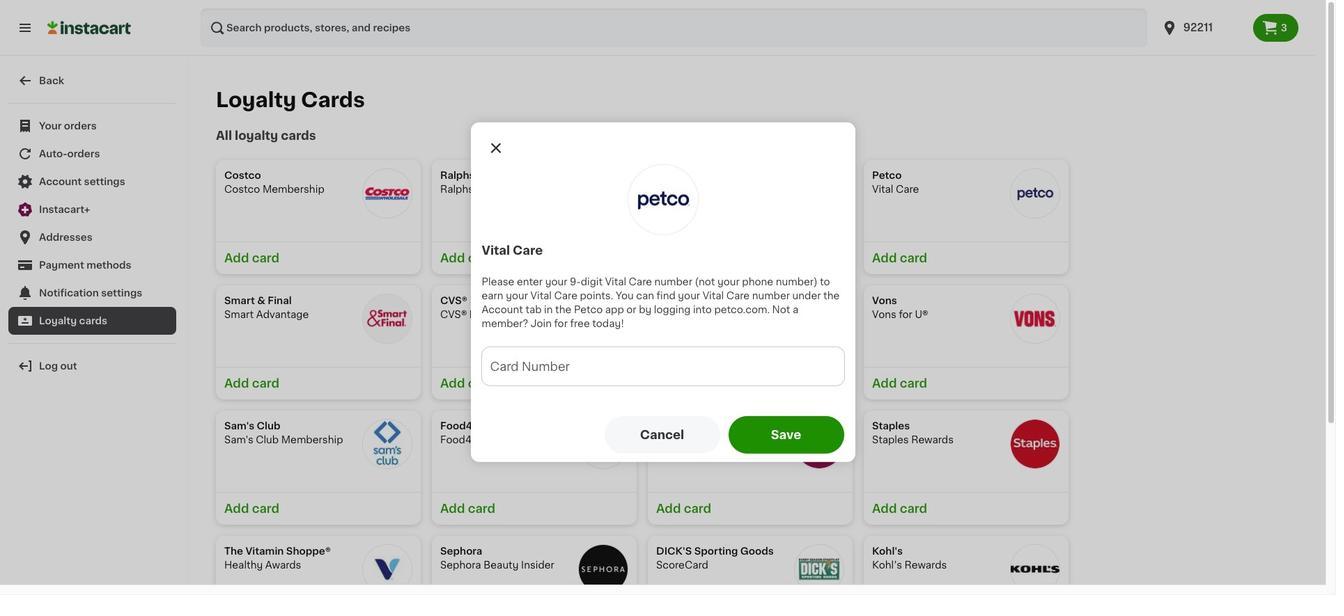 Task type: locate. For each thing, give the bounding box(es) containing it.
addresses link
[[8, 224, 176, 252]]

1 vertical spatial the
[[556, 305, 572, 315]]

1 vertical spatial wine
[[703, 436, 728, 445]]

0 vertical spatial staples
[[873, 422, 910, 431]]

sephora
[[440, 547, 483, 557], [440, 561, 481, 571]]

rewards inside the food4less food4less rewards
[[497, 436, 540, 445]]

1 vertical spatial membership
[[281, 436, 343, 445]]

add card button
[[216, 242, 421, 275], [432, 242, 637, 275], [864, 242, 1069, 275], [216, 367, 421, 400], [432, 367, 637, 400], [648, 367, 853, 400], [864, 367, 1069, 400], [216, 493, 421, 526], [432, 493, 637, 526], [648, 493, 853, 526], [864, 493, 1069, 526]]

add for petco vital care
[[873, 253, 897, 264]]

add for staples staples rewards
[[873, 504, 897, 515]]

member?
[[482, 319, 528, 329]]

costco
[[224, 171, 261, 181], [224, 185, 260, 194]]

2 staples from the top
[[873, 436, 909, 445]]

tab
[[526, 305, 542, 315]]

add
[[224, 253, 249, 264], [440, 253, 465, 264], [873, 253, 897, 264], [224, 378, 249, 390], [440, 378, 465, 390], [657, 378, 681, 390], [873, 378, 897, 390], [224, 504, 249, 515], [440, 504, 465, 515], [657, 504, 681, 515], [873, 504, 897, 515]]

0 horizontal spatial account
[[39, 177, 82, 187]]

2 costco from the top
[[224, 185, 260, 194]]

rewards inside "ralphs ralphs rewards"
[[476, 185, 519, 194]]

card up the please
[[468, 253, 496, 264]]

2 horizontal spatial for
[[899, 310, 913, 320]]

settings for account settings
[[84, 177, 125, 187]]

sam's club sam's club membership
[[224, 422, 343, 445]]

petco.com.
[[715, 305, 770, 315]]

settings inside account settings link
[[84, 177, 125, 187]]

add for vons vons for u®
[[873, 378, 897, 390]]

join
[[531, 319, 552, 329]]

club inside the wine shop discount wine club
[[731, 436, 753, 445]]

card up sporting
[[684, 504, 712, 515]]

vital care
[[482, 245, 543, 257]]

shop
[[706, 422, 732, 431]]

membership inside costco costco membership
[[263, 185, 325, 194]]

petco image
[[1011, 169, 1061, 219]]

sam's club image
[[362, 420, 413, 470]]

gelson's image
[[795, 169, 845, 219]]

1 vertical spatial number
[[752, 291, 790, 301]]

1 vertical spatial sephora
[[440, 561, 481, 571]]

vital
[[873, 185, 894, 194], [482, 245, 510, 257], [605, 278, 627, 287], [531, 291, 552, 301], [703, 291, 724, 301]]

1 vertical spatial sam's
[[224, 436, 254, 445]]

0 horizontal spatial wine
[[678, 422, 703, 431]]

notification settings link
[[8, 279, 176, 307]]

1 horizontal spatial loyalty
[[216, 90, 296, 110]]

card for costco
[[252, 253, 280, 264]]

card up 'vons vons for u®'
[[900, 253, 928, 264]]

care
[[896, 185, 920, 194], [513, 245, 543, 257], [629, 278, 652, 287], [554, 291, 578, 301], [727, 291, 750, 301]]

0 horizontal spatial u®
[[728, 310, 742, 320]]

card up sam's club sam's club membership
[[252, 378, 280, 390]]

card up vitamin
[[252, 504, 280, 515]]

petco inside the please enter your 9-digit vital care number (not your phone number) to earn your vital care points. you can find your vital care number under the account tab in the petco app or by logging into petco.com.    not a member? join for free today!
[[574, 305, 603, 315]]

2 cvs® from the top
[[440, 310, 467, 320]]

petco inside petco vital care
[[873, 171, 902, 181]]

account settings
[[39, 177, 125, 187]]

food4less
[[440, 422, 496, 431], [440, 436, 495, 445]]

or
[[627, 305, 637, 315]]

loyalty cards link
[[8, 307, 176, 335]]

the up healthy
[[224, 547, 243, 557]]

0 horizontal spatial the
[[224, 547, 243, 557]]

settings up "instacart+" link
[[84, 177, 125, 187]]

1 horizontal spatial petco
[[873, 171, 902, 181]]

number
[[655, 278, 693, 287], [752, 291, 790, 301]]

add up cancel button
[[657, 378, 681, 390]]

points.
[[580, 291, 614, 301]]

back link
[[8, 67, 176, 95]]

0 horizontal spatial number
[[655, 278, 693, 287]]

rewards inside gelson's gelson's rewards
[[701, 185, 744, 194]]

1 vertical spatial vons
[[873, 310, 897, 320]]

add up sam's club sam's club membership
[[224, 378, 249, 390]]

loyalty down 'notification' on the left
[[39, 316, 77, 326]]

0 vertical spatial albertsons
[[657, 296, 712, 306]]

for
[[712, 310, 726, 320], [899, 310, 913, 320], [554, 319, 568, 329]]

0 vertical spatial sephora
[[440, 547, 483, 557]]

wine down shop
[[703, 436, 728, 445]]

for for albertsons
[[712, 310, 726, 320]]

1 horizontal spatial for
[[712, 310, 726, 320]]

loyalty for loyalty cards
[[39, 316, 77, 326]]

0 vertical spatial vons
[[873, 296, 898, 306]]

for inside 'vons vons for u®'
[[899, 310, 913, 320]]

staples
[[873, 422, 910, 431], [873, 436, 909, 445]]

rewards inside kohl's kohl's rewards
[[905, 561, 947, 571]]

log out
[[39, 362, 77, 371]]

albertsons image
[[795, 294, 845, 344]]

0 vertical spatial orders
[[64, 121, 97, 131]]

0 horizontal spatial the
[[556, 305, 572, 315]]

add for ralphs ralphs rewards
[[440, 253, 465, 264]]

today!
[[593, 319, 625, 329]]

0 vertical spatial settings
[[84, 177, 125, 187]]

number up 'not'
[[752, 291, 790, 301]]

add card up &
[[224, 253, 280, 264]]

0 vertical spatial sam's
[[224, 422, 255, 431]]

0 horizontal spatial for
[[554, 319, 568, 329]]

1 horizontal spatial account
[[482, 305, 523, 315]]

0 vertical spatial gelson's
[[657, 171, 700, 181]]

add up smart & final smart advantage
[[224, 253, 249, 264]]

ralphs
[[440, 171, 475, 181], [440, 185, 474, 194]]

add card up the please
[[440, 253, 496, 264]]

auto-
[[39, 149, 67, 159]]

account inside the please enter your 9-digit vital care number (not your phone number) to earn your vital care points. you can find your vital care number under the account tab in the petco app or by logging into petco.com.    not a member? join for free today!
[[482, 305, 523, 315]]

settings
[[84, 177, 125, 187], [101, 289, 142, 298]]

awards
[[265, 561, 301, 571]]

1 horizontal spatial u®
[[915, 310, 929, 320]]

card up shop
[[684, 378, 712, 390]]

the vitamin shoppe® healthy awards
[[224, 547, 331, 571]]

orders up auto-orders
[[64, 121, 97, 131]]

add up staples staples rewards
[[873, 378, 897, 390]]

add card up the wine shop discount wine club
[[657, 378, 712, 390]]

add up 'cvs® cvs® extracare®' at the left of page
[[440, 253, 465, 264]]

healthy
[[224, 561, 263, 571]]

1 ralphs from the top
[[440, 171, 475, 181]]

notification settings
[[39, 289, 142, 298]]

u® inside 'vons vons for u®'
[[915, 310, 929, 320]]

1 vertical spatial settings
[[101, 289, 142, 298]]

9-
[[570, 278, 581, 287]]

1 vertical spatial staples
[[873, 436, 909, 445]]

the
[[657, 422, 675, 431], [224, 547, 243, 557]]

1 vertical spatial the
[[224, 547, 243, 557]]

the
[[824, 291, 840, 301], [556, 305, 572, 315]]

2 food4less from the top
[[440, 436, 495, 445]]

the inside the vitamin shoppe® healthy awards
[[224, 547, 243, 557]]

2 u® from the left
[[915, 310, 929, 320]]

add up 'vons vons for u®'
[[873, 253, 897, 264]]

account
[[39, 177, 82, 187], [482, 305, 523, 315]]

0 vertical spatial wine
[[678, 422, 703, 431]]

1 horizontal spatial cards
[[281, 130, 316, 141]]

0 vertical spatial cards
[[281, 130, 316, 141]]

wine up discount
[[678, 422, 703, 431]]

add card up sam's club sam's club membership
[[224, 378, 280, 390]]

membership inside sam's club sam's club membership
[[281, 436, 343, 445]]

club
[[257, 422, 281, 431], [256, 436, 279, 445], [731, 436, 753, 445]]

vital down the (not
[[703, 291, 724, 301]]

card for albertsons
[[684, 378, 712, 390]]

1 horizontal spatial the
[[657, 422, 675, 431]]

the down to
[[824, 291, 840, 301]]

add card up the food4less food4less rewards
[[440, 378, 496, 390]]

card up the food4less food4less rewards
[[468, 378, 496, 390]]

add up vitamin
[[224, 504, 249, 515]]

logging
[[654, 305, 691, 315]]

gelson's
[[657, 171, 700, 181], [657, 185, 699, 194]]

cvs® left earn
[[440, 296, 468, 306]]

the wine shop image
[[795, 420, 845, 470]]

smart left advantage
[[224, 310, 254, 320]]

0 vertical spatial loyalty
[[216, 90, 296, 110]]

1 vertical spatial loyalty
[[39, 316, 77, 326]]

rewards for ralphs ralphs rewards
[[476, 185, 519, 194]]

1 vertical spatial orders
[[67, 149, 100, 159]]

the for the wine shop discount wine club
[[657, 422, 675, 431]]

loyalty
[[235, 130, 278, 141]]

add card button for cvs® cvs® extracare®
[[432, 367, 637, 400]]

orders up account settings
[[67, 149, 100, 159]]

1 vertical spatial costco
[[224, 185, 260, 194]]

account up member?
[[482, 305, 523, 315]]

add card button for vons vons for u®
[[864, 367, 1069, 400]]

add card button for sam's club sam's club membership
[[216, 493, 421, 526]]

0 vertical spatial food4less
[[440, 422, 496, 431]]

add up the kohl's
[[873, 504, 897, 515]]

for inside the please enter your 9-digit vital care number (not your phone number) to earn your vital care points. you can find your vital care number under the account tab in the petco app or by logging into petco.com.    not a member? join for free today!
[[554, 319, 568, 329]]

all loyalty cards
[[216, 130, 316, 141]]

add card up "dick's"
[[657, 504, 712, 515]]

the vitamin shoppe® image
[[362, 545, 413, 595]]

1 vertical spatial petco
[[574, 305, 603, 315]]

1 vertical spatial ralphs
[[440, 185, 474, 194]]

vital right gelson's image on the right top
[[873, 185, 894, 194]]

sporting
[[695, 547, 738, 557]]

add card button for costco costco membership
[[216, 242, 421, 275]]

add card for vital
[[873, 253, 928, 264]]

wine
[[678, 422, 703, 431], [703, 436, 728, 445]]

card up &
[[252, 253, 280, 264]]

0 vertical spatial petco
[[873, 171, 902, 181]]

add card button for smart & final smart advantage
[[216, 367, 421, 400]]

add for cvs® cvs® extracare®
[[440, 378, 465, 390]]

add up the food4less food4less rewards
[[440, 378, 465, 390]]

2 gelson's from the top
[[657, 185, 699, 194]]

settings inside notification settings link
[[101, 289, 142, 298]]

card up kohl's kohl's rewards
[[900, 504, 928, 515]]

0 vertical spatial costco
[[224, 171, 261, 181]]

vons image
[[1011, 294, 1061, 344]]

petco
[[873, 171, 902, 181], [574, 305, 603, 315]]

loyalty cards
[[39, 316, 107, 326]]

rewards for food4less food4less rewards
[[497, 436, 540, 445]]

loyalty cards
[[216, 90, 365, 110]]

instacart logo image
[[47, 20, 131, 36]]

1 vertical spatial gelson's
[[657, 185, 699, 194]]

1 vertical spatial cvs®
[[440, 310, 467, 320]]

kohl's kohl's rewards
[[873, 547, 947, 571]]

number)
[[776, 278, 818, 287]]

for inside albertsons albertsons for u®
[[712, 310, 726, 320]]

your left the 9-
[[545, 278, 568, 287]]

1 vertical spatial smart
[[224, 310, 254, 320]]

auto-orders
[[39, 149, 100, 159]]

rewards for kohl's kohl's rewards
[[905, 561, 947, 571]]

0 vertical spatial cvs®
[[440, 296, 468, 306]]

u®
[[728, 310, 742, 320], [915, 310, 929, 320]]

add card up the kohl's
[[873, 504, 928, 515]]

add card up 'vons vons for u®'
[[873, 253, 928, 264]]

cards down notification settings link
[[79, 316, 107, 326]]

staples image
[[1011, 420, 1061, 470]]

0 vertical spatial ralphs
[[440, 171, 475, 181]]

add card for vons
[[873, 378, 928, 390]]

0 horizontal spatial cards
[[79, 316, 107, 326]]

1 smart from the top
[[224, 296, 255, 306]]

for for vons
[[899, 310, 913, 320]]

account up 'instacart+' on the top left of page
[[39, 177, 82, 187]]

add card up sephora sephora beauty insider
[[440, 504, 496, 515]]

card for &
[[252, 378, 280, 390]]

1 vertical spatial food4less
[[440, 436, 495, 445]]

account settings link
[[8, 168, 176, 196]]

rewards inside staples staples rewards
[[912, 436, 954, 445]]

settings for notification settings
[[101, 289, 142, 298]]

0 horizontal spatial loyalty
[[39, 316, 77, 326]]

1 gelson's from the top
[[657, 171, 700, 181]]

1 horizontal spatial the
[[824, 291, 840, 301]]

2 smart from the top
[[224, 310, 254, 320]]

methods
[[87, 261, 131, 270]]

1 staples from the top
[[873, 422, 910, 431]]

your
[[545, 278, 568, 287], [718, 278, 740, 287], [506, 291, 528, 301], [678, 291, 701, 301]]

0 vertical spatial the
[[657, 422, 675, 431]]

add card up staples staples rewards
[[873, 378, 928, 390]]

kohl's
[[873, 561, 903, 571]]

cvs® left the extracare®
[[440, 310, 467, 320]]

cvs®
[[440, 296, 468, 306], [440, 310, 467, 320]]

the right in
[[556, 305, 572, 315]]

add for food4less food4less rewards
[[440, 504, 465, 515]]

cards down 'loyalty cards'
[[281, 130, 316, 141]]

card for ralphs
[[468, 253, 496, 264]]

card up sephora sephora beauty insider
[[468, 504, 496, 515]]

cards
[[281, 130, 316, 141], [79, 316, 107, 326]]

sam's
[[224, 422, 255, 431], [224, 436, 254, 445]]

add up sephora sephora beauty insider
[[440, 504, 465, 515]]

the up discount
[[657, 422, 675, 431]]

add card for ralphs
[[440, 253, 496, 264]]

add card for costco
[[224, 253, 280, 264]]

care inside petco vital care
[[896, 185, 920, 194]]

loyalty up the loyalty
[[216, 90, 296, 110]]

add card button for food4less food4less rewards
[[432, 493, 637, 526]]

insider
[[521, 561, 555, 571]]

save
[[771, 430, 802, 441]]

add up "dick's"
[[657, 504, 681, 515]]

1 vertical spatial account
[[482, 305, 523, 315]]

number up find
[[655, 278, 693, 287]]

u® inside albertsons albertsons for u®
[[728, 310, 742, 320]]

smart left &
[[224, 296, 255, 306]]

advantage
[[256, 310, 309, 320]]

1 vertical spatial albertsons
[[657, 310, 710, 320]]

1 u® from the left
[[728, 310, 742, 320]]

add card up vitamin
[[224, 504, 280, 515]]

card for club
[[252, 504, 280, 515]]

0 horizontal spatial petco
[[574, 305, 603, 315]]

albertsons
[[657, 296, 712, 306], [657, 310, 710, 320]]

add card for albertsons
[[657, 378, 712, 390]]

settings down methods in the top left of the page
[[101, 289, 142, 298]]

payment methods link
[[8, 252, 176, 279]]

the inside the wine shop discount wine club
[[657, 422, 675, 431]]

vital up you
[[605, 278, 627, 287]]

0 vertical spatial membership
[[263, 185, 325, 194]]

card up staples staples rewards
[[900, 378, 928, 390]]

goods
[[741, 547, 774, 557]]

0 vertical spatial smart
[[224, 296, 255, 306]]



Task type: describe. For each thing, give the bounding box(es) containing it.
dick's
[[657, 547, 692, 557]]

add for costco costco membership
[[224, 253, 249, 264]]

earn
[[482, 291, 504, 301]]

app
[[606, 305, 624, 315]]

instacart+ link
[[8, 196, 176, 224]]

1 albertsons from the top
[[657, 296, 712, 306]]

0 vertical spatial the
[[824, 291, 840, 301]]

add card button for the wine shop discount wine club
[[648, 493, 853, 526]]

card for cvs®
[[468, 378, 496, 390]]

smart & final image
[[362, 294, 413, 344]]

add card for staples
[[873, 504, 928, 515]]

kohl's
[[873, 547, 903, 557]]

1 horizontal spatial number
[[752, 291, 790, 301]]

staples staples rewards
[[873, 422, 954, 445]]

discount
[[657, 436, 701, 445]]

add card for &
[[224, 378, 280, 390]]

notification
[[39, 289, 99, 298]]

vital care dialog
[[471, 123, 856, 463]]

vital inside petco vital care
[[873, 185, 894, 194]]

u® for albertsons albertsons for u®
[[728, 310, 742, 320]]

scorecard
[[657, 561, 709, 571]]

kohl's image
[[1011, 545, 1061, 595]]

card for vital
[[900, 253, 928, 264]]

1 food4less from the top
[[440, 422, 496, 431]]

to
[[820, 278, 831, 287]]

2 albertsons from the top
[[657, 310, 710, 320]]

payment methods
[[39, 261, 131, 270]]

3
[[1282, 23, 1288, 33]]

orders for auto-orders
[[67, 149, 100, 159]]

add card for wine
[[657, 504, 712, 515]]

can
[[636, 291, 654, 301]]

payment
[[39, 261, 84, 270]]

orders for your orders
[[64, 121, 97, 131]]

save button
[[729, 417, 844, 455]]

digit
[[581, 278, 603, 287]]

1 vons from the top
[[873, 296, 898, 306]]

2 ralphs from the top
[[440, 185, 474, 194]]

costco image
[[362, 169, 413, 219]]

phone
[[743, 278, 774, 287]]

auto-orders link
[[8, 140, 176, 168]]

&
[[257, 296, 265, 306]]

your orders link
[[8, 112, 176, 140]]

dick's sporting goods image
[[795, 545, 845, 595]]

1 horizontal spatial wine
[[703, 436, 728, 445]]

add card for cvs®
[[440, 378, 496, 390]]

the wine shop discount wine club
[[657, 422, 753, 445]]

log
[[39, 362, 58, 371]]

u® for vons vons for u®
[[915, 310, 929, 320]]

2 vons from the top
[[873, 310, 897, 320]]

loyalty for loyalty cards
[[216, 90, 296, 110]]

add card for club
[[224, 504, 280, 515]]

1 sephora from the top
[[440, 547, 483, 557]]

add for albertsons albertsons for u®
[[657, 378, 681, 390]]

not
[[773, 305, 791, 315]]

your
[[39, 121, 62, 131]]

(not
[[695, 278, 715, 287]]

2 sam's from the top
[[224, 436, 254, 445]]

please
[[482, 278, 515, 287]]

add card button for staples staples rewards
[[864, 493, 1069, 526]]

you
[[616, 291, 634, 301]]

vitamin
[[246, 547, 284, 557]]

1 cvs® from the top
[[440, 296, 468, 306]]

Card Number text field
[[482, 348, 844, 386]]

rewards for gelson's gelson's rewards
[[701, 185, 744, 194]]

smart & final smart advantage
[[224, 296, 309, 320]]

extracare®
[[470, 310, 524, 320]]

1 vertical spatial cards
[[79, 316, 107, 326]]

please enter your 9-digit vital care number (not your phone number) to earn your vital care points. you can find your vital care number under the account tab in the petco app or by logging into petco.com.    not a member? join for free today!
[[482, 278, 840, 329]]

under
[[793, 291, 821, 301]]

add card button for albertsons albertsons for u®
[[648, 367, 853, 400]]

vons vons for u®
[[873, 296, 929, 320]]

3 button
[[1254, 14, 1299, 42]]

free
[[570, 319, 590, 329]]

dick's sporting goods scorecard
[[657, 547, 774, 571]]

your orders
[[39, 121, 97, 131]]

2 sephora from the top
[[440, 561, 481, 571]]

final
[[268, 296, 292, 306]]

vital care image
[[628, 164, 699, 235]]

your up into
[[678, 291, 701, 301]]

log out link
[[8, 353, 176, 381]]

sephora sephora beauty insider
[[440, 547, 555, 571]]

food4less food4less rewards
[[440, 422, 540, 445]]

food4less image
[[578, 420, 629, 470]]

add card for food4less
[[440, 504, 496, 515]]

out
[[60, 362, 77, 371]]

1 sam's from the top
[[224, 422, 255, 431]]

gelson's gelson's rewards
[[657, 171, 744, 194]]

rewards for staples staples rewards
[[912, 436, 954, 445]]

addresses
[[39, 233, 93, 243]]

card for staples
[[900, 504, 928, 515]]

your right the (not
[[718, 278, 740, 287]]

vital up the please
[[482, 245, 510, 257]]

0 vertical spatial account
[[39, 177, 82, 187]]

find
[[657, 291, 676, 301]]

1 costco from the top
[[224, 171, 261, 181]]

cancel button
[[605, 417, 720, 455]]

back
[[39, 76, 64, 86]]

enter
[[517, 278, 543, 287]]

0 vertical spatial number
[[655, 278, 693, 287]]

vital up in
[[531, 291, 552, 301]]

the for the vitamin shoppe® healthy awards
[[224, 547, 243, 557]]

add for sam's club sam's club membership
[[224, 504, 249, 515]]

into
[[693, 305, 712, 315]]

ralphs ralphs rewards
[[440, 171, 519, 194]]

a
[[793, 305, 799, 315]]

cvs® image
[[578, 294, 629, 344]]

petco vital care
[[873, 171, 920, 194]]

sephora image
[[578, 545, 629, 595]]

instacart+
[[39, 205, 90, 215]]

costco costco membership
[[224, 171, 325, 194]]

your down enter
[[506, 291, 528, 301]]

add for smart & final smart advantage
[[224, 378, 249, 390]]

in
[[544, 305, 553, 315]]

add card button for ralphs ralphs rewards
[[432, 242, 637, 275]]

add card button for petco vital care
[[864, 242, 1069, 275]]

card for wine
[[684, 504, 712, 515]]

all
[[216, 130, 232, 141]]

by
[[639, 305, 652, 315]]

cvs® cvs® extracare®
[[440, 296, 524, 320]]

card for food4less
[[468, 504, 496, 515]]

cards
[[301, 90, 365, 110]]

card for vons
[[900, 378, 928, 390]]

add for the wine shop discount wine club
[[657, 504, 681, 515]]

beauty
[[484, 561, 519, 571]]

ralphs image
[[578, 169, 629, 219]]

albertsons albertsons for u®
[[657, 296, 742, 320]]

cancel
[[640, 430, 685, 441]]



Task type: vqa. For each thing, say whether or not it's contained in the screenshot.


